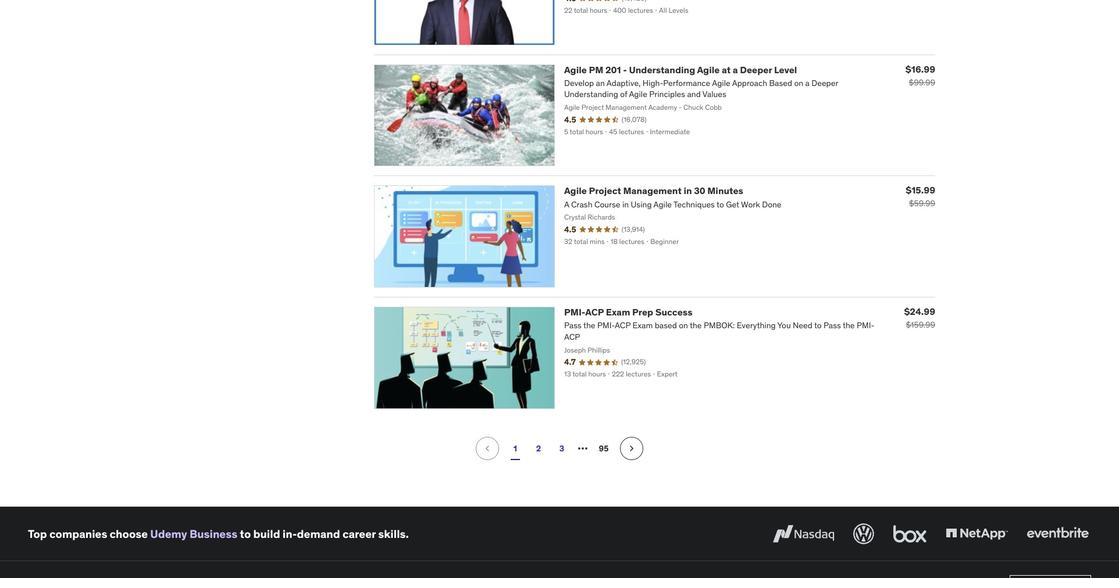 Task type: vqa. For each thing, say whether or not it's contained in the screenshot.
Volkswagen image
yes



Task type: describe. For each thing, give the bounding box(es) containing it.
$99.99
[[909, 77, 936, 88]]

3
[[560, 444, 564, 454]]

demand
[[297, 527, 340, 541]]

ellipsis image
[[576, 442, 590, 456]]

3 link
[[550, 438, 574, 461]]

$24.99 $159.99
[[904, 306, 936, 331]]

eventbrite image
[[1025, 522, 1091, 547]]

exam
[[606, 307, 630, 318]]

pm
[[589, 64, 604, 75]]

acp
[[585, 307, 604, 318]]

success
[[656, 307, 693, 318]]

pmi-acp exam prep success
[[564, 307, 693, 318]]

top
[[28, 527, 47, 541]]

next page image
[[626, 443, 638, 455]]

95
[[599, 444, 609, 454]]

agile project management in 30 minutes
[[564, 185, 744, 197]]

companies
[[49, 527, 107, 541]]

agile pm 201 - understanding agile at a deeper level link
[[564, 64, 797, 75]]

1
[[514, 444, 517, 454]]

udemy business link
[[150, 527, 237, 541]]

$159.99
[[906, 320, 936, 331]]

1 link
[[504, 438, 527, 461]]

deeper
[[740, 64, 772, 75]]

at
[[722, 64, 731, 75]]

agile for agile pm 201 - understanding agile at a deeper level
[[564, 64, 587, 75]]

netapp image
[[944, 522, 1011, 547]]

top companies choose udemy business to build in-demand career skills.
[[28, 527, 409, 541]]

udemy
[[150, 527, 187, 541]]

$16.99
[[906, 63, 936, 75]]

career
[[343, 527, 376, 541]]

skills.
[[378, 527, 409, 541]]



Task type: locate. For each thing, give the bounding box(es) containing it.
a
[[733, 64, 738, 75]]

previous page image
[[482, 443, 493, 455]]

$16.99 $99.99
[[906, 63, 936, 88]]

build
[[253, 527, 280, 541]]

agile left the at
[[697, 64, 720, 75]]

prep
[[632, 307, 653, 318]]

$24.99
[[904, 306, 936, 318]]

to
[[240, 527, 251, 541]]

nasdaq image
[[770, 522, 837, 547]]

agile left project
[[564, 185, 587, 197]]

volkswagen image
[[851, 522, 877, 547]]

agile
[[564, 64, 587, 75], [697, 64, 720, 75], [564, 185, 587, 197]]

level
[[774, 64, 797, 75]]

2 link
[[527, 438, 550, 461]]

management
[[623, 185, 682, 197]]

in
[[684, 185, 692, 197]]

$15.99
[[906, 185, 936, 196]]

agile project management in 30 minutes link
[[564, 185, 744, 197]]

project
[[589, 185, 621, 197]]

agile pm 201 - understanding agile at a deeper level
[[564, 64, 797, 75]]

pmi-
[[564, 307, 585, 318]]

choose
[[110, 527, 148, 541]]

minutes
[[708, 185, 744, 197]]

$15.99 $59.99
[[906, 185, 936, 209]]

agile left pm on the top right of page
[[564, 64, 587, 75]]

box image
[[891, 522, 930, 547]]

pmi-acp exam prep success link
[[564, 307, 693, 318]]

201
[[606, 64, 621, 75]]

2
[[536, 444, 541, 454]]

understanding
[[629, 64, 695, 75]]

-
[[623, 64, 627, 75]]

$59.99
[[909, 199, 936, 209]]

agile for agile project management in 30 minutes
[[564, 185, 587, 197]]

30
[[694, 185, 706, 197]]

business
[[190, 527, 237, 541]]

in-
[[283, 527, 297, 541]]



